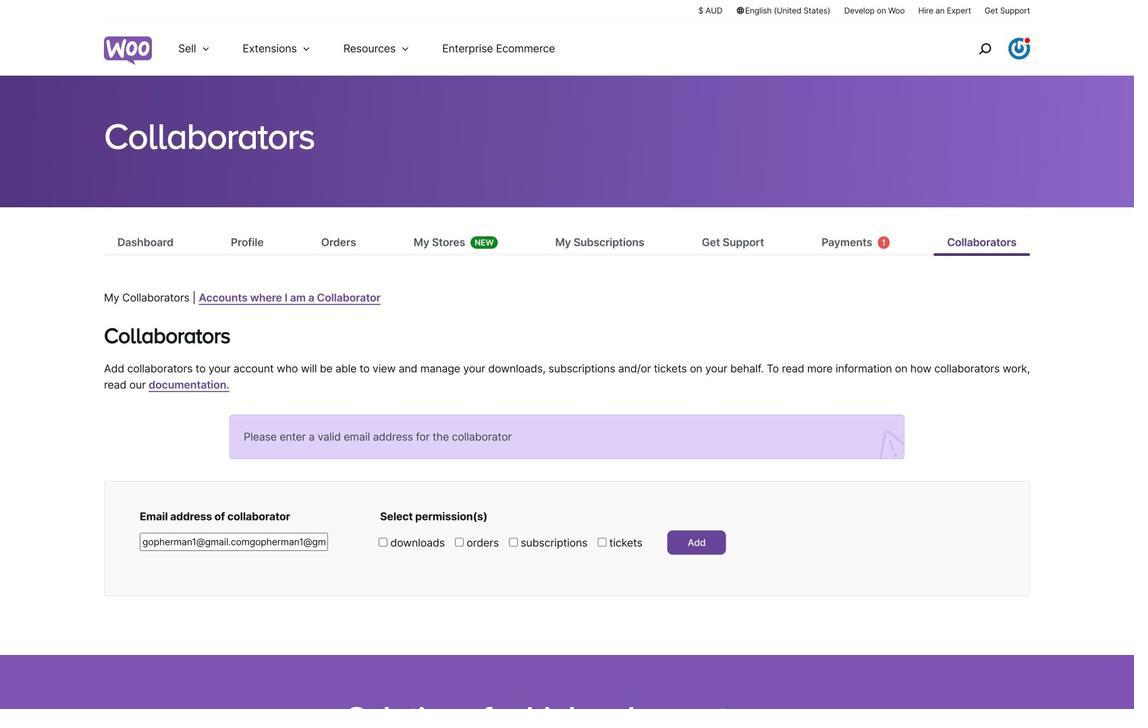 Task type: vqa. For each thing, say whether or not it's contained in the screenshot.
checkbox
yes



Task type: describe. For each thing, give the bounding box(es) containing it.
open account menu image
[[1009, 38, 1031, 59]]



Task type: locate. For each thing, give the bounding box(es) containing it.
search image
[[974, 38, 996, 59]]

None checkbox
[[379, 538, 388, 547], [598, 538, 607, 547], [379, 538, 388, 547], [598, 538, 607, 547]]

service navigation menu element
[[950, 27, 1031, 71]]

None checkbox
[[455, 538, 464, 547], [509, 538, 518, 547], [455, 538, 464, 547], [509, 538, 518, 547]]



